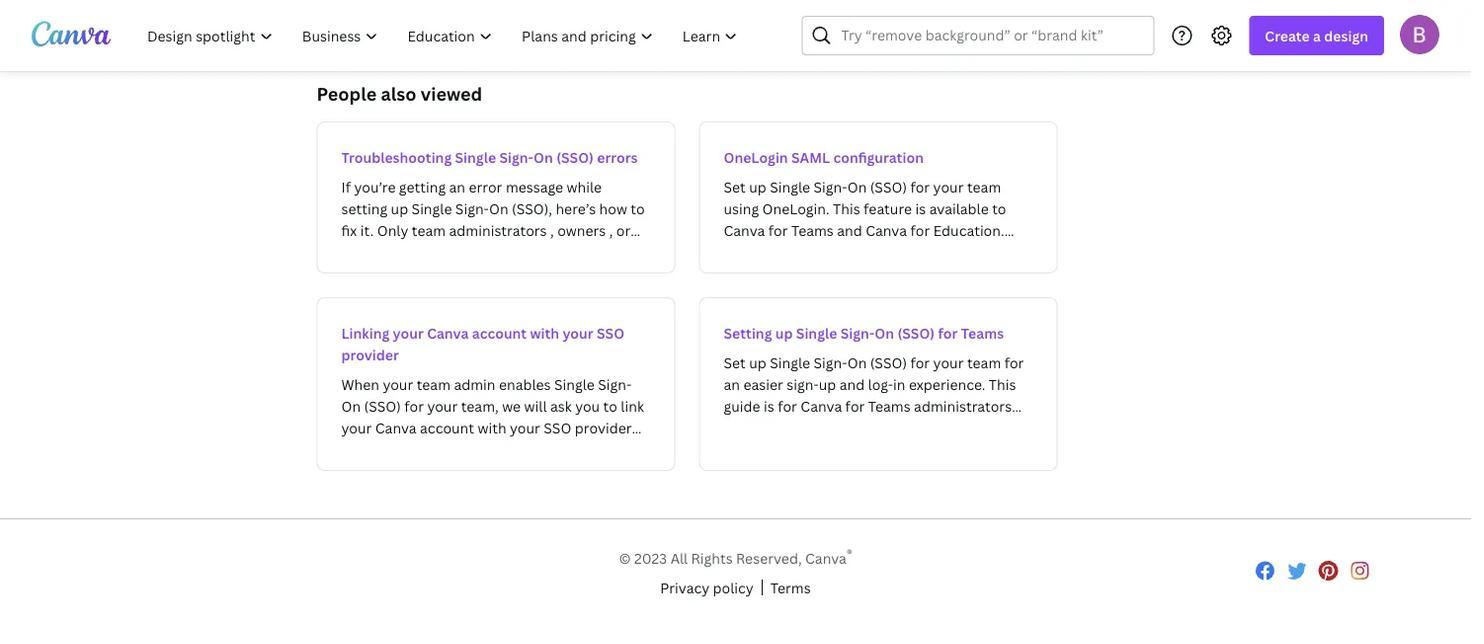 Task type: describe. For each thing, give the bounding box(es) containing it.
all
[[671, 549, 688, 568]]

setting up single sign-on (sso) for teams link
[[699, 297, 1058, 471]]

with
[[530, 324, 559, 342]]

terms link
[[771, 577, 811, 599]]

terms
[[771, 579, 811, 598]]

account
[[472, 324, 527, 342]]

© 2023 all rights reserved, canva ®
[[619, 546, 852, 568]]

2023
[[634, 549, 667, 568]]

1 horizontal spatial (sso)
[[898, 324, 935, 342]]

saml
[[792, 148, 830, 166]]

2 your from the left
[[563, 324, 594, 342]]

also
[[381, 81, 417, 106]]

0 horizontal spatial (sso)
[[556, 148, 594, 166]]

0 vertical spatial single
[[455, 148, 496, 166]]

teams
[[961, 324, 1004, 342]]

1 horizontal spatial on
[[875, 324, 894, 342]]

privacy policy link
[[660, 577, 754, 599]]

people also viewed
[[317, 81, 482, 106]]

top level navigation element
[[134, 16, 754, 55]]

1 your from the left
[[393, 324, 424, 342]]



Task type: vqa. For each thing, say whether or not it's contained in the screenshot.
the top Add
no



Task type: locate. For each thing, give the bounding box(es) containing it.
policy
[[713, 579, 754, 598]]

Try "remove background" or "brand kit" search field
[[841, 17, 1142, 54]]

linking your canva account with your sso provider link
[[317, 297, 675, 471]]

0 horizontal spatial single
[[455, 148, 496, 166]]

1 vertical spatial single
[[796, 324, 837, 342]]

create a design button
[[1249, 16, 1385, 55]]

bob builder image
[[1400, 15, 1440, 54]]

0 vertical spatial canva
[[427, 324, 469, 342]]

single right up in the right of the page
[[796, 324, 837, 342]]

for
[[938, 324, 958, 342]]

provider
[[341, 345, 399, 364]]

sso
[[597, 324, 625, 342]]

on left errors
[[534, 148, 553, 166]]

rights
[[691, 549, 733, 568]]

troubleshooting single sign-on (sso) errors link
[[317, 122, 675, 274]]

on
[[534, 148, 553, 166], [875, 324, 894, 342]]

onelogin
[[724, 148, 788, 166]]

®
[[847, 546, 852, 562]]

reserved,
[[736, 549, 802, 568]]

sign-
[[499, 148, 534, 166], [841, 324, 875, 342]]

canva inside linking your canva account with your sso provider
[[427, 324, 469, 342]]

people
[[317, 81, 377, 106]]

onelogin saml configuration link
[[699, 122, 1058, 274]]

troubleshooting
[[341, 148, 452, 166]]

canva up terms
[[805, 549, 847, 568]]

canva inside © 2023 all rights reserved, canva ®
[[805, 549, 847, 568]]

setting
[[724, 324, 772, 342]]

(sso)
[[556, 148, 594, 166], [898, 324, 935, 342]]

1 horizontal spatial sign-
[[841, 324, 875, 342]]

on left for at the bottom right
[[875, 324, 894, 342]]

1 vertical spatial sign-
[[841, 324, 875, 342]]

sign- inside setting up single sign-on (sso) for teams link
[[841, 324, 875, 342]]

0 horizontal spatial sign-
[[499, 148, 534, 166]]

setting up single sign-on (sso) for teams
[[724, 324, 1004, 342]]

©
[[619, 549, 631, 568]]

linking
[[341, 324, 390, 342]]

privacy policy
[[660, 579, 754, 598]]

sign- inside troubleshooting single sign-on (sso) errors link
[[499, 148, 534, 166]]

configuration
[[833, 148, 924, 166]]

1 vertical spatial (sso)
[[898, 324, 935, 342]]

viewed
[[421, 81, 482, 106]]

your right linking
[[393, 324, 424, 342]]

up
[[776, 324, 793, 342]]

single down the viewed
[[455, 148, 496, 166]]

your
[[393, 324, 424, 342], [563, 324, 594, 342]]

(sso) left for at the bottom right
[[898, 324, 935, 342]]

troubleshooting single sign-on (sso) errors
[[341, 148, 638, 166]]

canva left account
[[427, 324, 469, 342]]

privacy
[[660, 579, 710, 598]]

1 horizontal spatial canva
[[805, 549, 847, 568]]

your left sso
[[563, 324, 594, 342]]

0 vertical spatial on
[[534, 148, 553, 166]]

linking your canva account with your sso provider
[[341, 324, 625, 364]]

1 vertical spatial canva
[[805, 549, 847, 568]]

create
[[1265, 26, 1310, 45]]

create a design
[[1265, 26, 1369, 45]]

0 horizontal spatial canva
[[427, 324, 469, 342]]

errors
[[597, 148, 638, 166]]

0 vertical spatial (sso)
[[556, 148, 594, 166]]

0 vertical spatial sign-
[[499, 148, 534, 166]]

(sso) left errors
[[556, 148, 594, 166]]

1 horizontal spatial your
[[563, 324, 594, 342]]

design
[[1325, 26, 1369, 45]]

0 horizontal spatial on
[[534, 148, 553, 166]]

single
[[455, 148, 496, 166], [796, 324, 837, 342]]

onelogin saml configuration
[[724, 148, 924, 166]]

0 horizontal spatial your
[[393, 324, 424, 342]]

1 vertical spatial on
[[875, 324, 894, 342]]

canva
[[427, 324, 469, 342], [805, 549, 847, 568]]

1 horizontal spatial single
[[796, 324, 837, 342]]

a
[[1313, 26, 1321, 45]]



